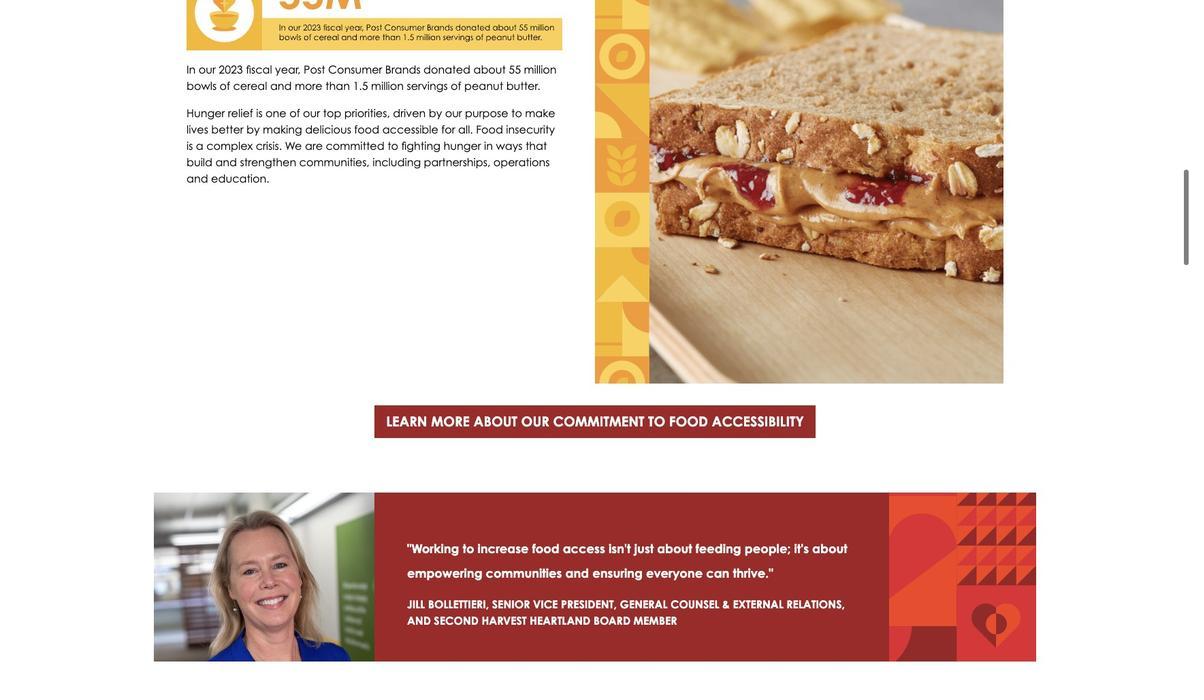 Task type: vqa. For each thing, say whether or not it's contained in the screenshot.
butter.
yes



Task type: locate. For each thing, give the bounding box(es) containing it.
and inside ""working to increase food access isn't just about feeding people;  it's about empowering communities and ensuring everyone can thrive.""
[[566, 565, 589, 580]]

relations,
[[787, 597, 845, 611]]

million down brands
[[371, 79, 404, 92]]

hunger
[[444, 139, 481, 152]]

1 vertical spatial food
[[670, 413, 709, 430]]

and down access
[[566, 565, 589, 580]]

better
[[211, 122, 244, 136]]

0 vertical spatial food
[[355, 122, 380, 136]]

and inside in our 2023 fiscal year, post consumer brands donated about 55 million bowls of cereal and more than 1.5 million servings of peanut butter.
[[270, 79, 292, 92]]

communities
[[486, 565, 562, 580]]

operations
[[494, 155, 550, 169]]

servings
[[407, 79, 448, 92]]

in
[[187, 63, 196, 76]]

everyone
[[647, 565, 703, 580]]

jill bollettieri, senior vice president, general counsel & external relations, and second harvest heartland board member
[[407, 597, 845, 627]]

increase
[[478, 541, 529, 556]]

cereal
[[233, 79, 267, 92]]

build
[[187, 155, 213, 169]]

1 horizontal spatial is
[[256, 106, 263, 120]]

are
[[305, 139, 323, 152]]

"working to increase food access isn't just about feeding people;  it's about empowering communities and ensuring everyone can thrive."
[[407, 541, 848, 580]]

fighting
[[402, 139, 441, 152]]

1 horizontal spatial million
[[524, 63, 557, 76]]

a peanut butter and jelly sandwich with chips in the background. image
[[595, 0, 1004, 383]]

0 horizontal spatial food
[[355, 122, 380, 136]]

delicious
[[305, 122, 351, 136]]

vice
[[533, 597, 558, 611]]

food inside hunger relief is one of our top priorities, driven by our purpose to make lives better by making delicious food accessible for all. food insecurity is a complex crisis. we are committed to fighting hunger in ways that build and strengthen communities, including partnerships, operations and education.
[[355, 122, 380, 136]]

to up empowering
[[463, 541, 475, 556]]

1.5
[[353, 79, 368, 92]]

0 horizontal spatial is
[[187, 139, 193, 152]]

0 vertical spatial million
[[524, 63, 557, 76]]

access
[[563, 541, 606, 556]]

strengthen
[[240, 155, 296, 169]]

lives
[[187, 122, 208, 136]]

to up including
[[388, 139, 399, 152]]

by up for
[[429, 106, 442, 120]]

1 vertical spatial more
[[431, 413, 470, 430]]

million up butter.
[[524, 63, 557, 76]]

president,
[[561, 597, 617, 611]]

harvest
[[482, 614, 527, 627]]

and
[[270, 79, 292, 92], [216, 155, 237, 169], [187, 172, 208, 185], [566, 565, 589, 580], [407, 614, 431, 627]]

2 vertical spatial food
[[533, 541, 560, 556]]

make
[[526, 106, 556, 120]]

accessibility
[[712, 413, 805, 430]]

to right commitment
[[649, 413, 666, 430]]

0 vertical spatial more
[[295, 79, 323, 92]]

year,
[[275, 63, 301, 76]]

ensuring
[[593, 565, 643, 580]]

all.
[[459, 122, 473, 136]]

bowls
[[187, 79, 217, 92]]

of right the one
[[290, 106, 300, 120]]

0 horizontal spatial more
[[295, 79, 323, 92]]

by down relief
[[247, 122, 260, 136]]

about inside in our 2023 fiscal year, post consumer brands donated about 55 million bowls of cereal and more than 1.5 million servings of peanut butter.
[[474, 63, 506, 76]]

feeding
[[696, 541, 742, 556]]

in our 2023 fiscal year post consumer brands donated about 55 million bowls of cereal and more than 1.5 million servings of peanut butter. image
[[187, 0, 563, 50]]

brands
[[386, 63, 421, 76]]

can
[[707, 565, 730, 580]]

million
[[524, 63, 557, 76], [371, 79, 404, 92]]

and down year,
[[270, 79, 292, 92]]

is left the one
[[256, 106, 263, 120]]

of down donated on the top
[[451, 79, 462, 92]]

our left commitment
[[522, 413, 550, 430]]

of inside hunger relief is one of our top priorities, driven by our purpose to make lives better by making delicious food accessible for all. food insecurity is a complex crisis. we are committed to fighting hunger in ways that build and strengthen communities, including partnerships, operations and education.
[[290, 106, 300, 120]]

communities,
[[300, 155, 370, 169]]

2 horizontal spatial of
[[451, 79, 462, 92]]

a
[[196, 139, 204, 152]]

about
[[474, 63, 506, 76], [474, 413, 518, 430], [658, 541, 693, 556], [813, 541, 848, 556]]

more
[[295, 79, 323, 92], [431, 413, 470, 430]]

is
[[256, 106, 263, 120], [187, 139, 193, 152]]

1 horizontal spatial food
[[533, 541, 560, 556]]

our right in on the top
[[199, 63, 216, 76]]

more down post
[[295, 79, 323, 92]]

to
[[512, 106, 523, 120], [388, 139, 399, 152], [649, 413, 666, 430], [463, 541, 475, 556]]

0 horizontal spatial million
[[371, 79, 404, 92]]

is left a
[[187, 139, 193, 152]]

senior
[[492, 597, 530, 611]]

jill_bollettieri image
[[154, 492, 375, 661]]

more right learn
[[431, 413, 470, 430]]

insecurity
[[506, 122, 555, 136]]

and down complex on the top of page
[[216, 155, 237, 169]]

1 horizontal spatial more
[[431, 413, 470, 430]]

post symbols on a red background. image
[[890, 492, 1037, 661]]

by
[[429, 106, 442, 120], [247, 122, 260, 136]]

1 vertical spatial million
[[371, 79, 404, 92]]

consumer
[[328, 63, 383, 76]]

general
[[620, 597, 668, 611]]

0 vertical spatial is
[[256, 106, 263, 120]]

1 horizontal spatial by
[[429, 106, 442, 120]]

including
[[373, 155, 421, 169]]

our
[[199, 63, 216, 76], [303, 106, 320, 120], [445, 106, 462, 120], [522, 413, 550, 430]]

and down jill
[[407, 614, 431, 627]]

people;
[[745, 541, 791, 556]]

our left top
[[303, 106, 320, 120]]

in
[[484, 139, 493, 152]]

1 vertical spatial by
[[247, 122, 260, 136]]

just
[[635, 541, 654, 556]]

of
[[220, 79, 230, 92], [451, 79, 462, 92], [290, 106, 300, 120]]

donated
[[424, 63, 471, 76]]

1 horizontal spatial of
[[290, 106, 300, 120]]

food
[[355, 122, 380, 136], [670, 413, 709, 430], [533, 541, 560, 556]]

0 vertical spatial by
[[429, 106, 442, 120]]

of down 2023
[[220, 79, 230, 92]]

priorities,
[[345, 106, 390, 120]]



Task type: describe. For each thing, give the bounding box(es) containing it.
we
[[285, 139, 302, 152]]

board
[[594, 614, 631, 627]]

commitment
[[553, 413, 645, 430]]

member
[[634, 614, 678, 627]]

than
[[326, 79, 350, 92]]

for
[[442, 122, 456, 136]]

jill
[[407, 597, 425, 611]]

0 horizontal spatial of
[[220, 79, 230, 92]]

hunger relief is one of our top priorities, driven by our purpose to make lives better by making delicious food accessible for all. food insecurity is a complex crisis. we are committed to fighting hunger in ways that build and strengthen communities, including partnerships, operations and education.
[[187, 106, 556, 185]]

it's
[[795, 541, 809, 556]]

butter.
[[507, 79, 541, 92]]

fiscal
[[246, 63, 272, 76]]

making
[[263, 122, 302, 136]]

hunger
[[187, 106, 225, 120]]

0 horizontal spatial by
[[247, 122, 260, 136]]

2 horizontal spatial food
[[670, 413, 709, 430]]

55
[[509, 63, 521, 76]]

empowering
[[407, 565, 483, 580]]

to up insecurity
[[512, 106, 523, 120]]

isn't
[[609, 541, 631, 556]]

second
[[434, 614, 479, 627]]

one
[[266, 106, 287, 120]]

our inside learn more about our commitment to food accessibility link
[[522, 413, 550, 430]]

food inside ""working to increase food access isn't just about feeding people;  it's about empowering communities and ensuring everyone can thrive.""
[[533, 541, 560, 556]]

1 vertical spatial is
[[187, 139, 193, 152]]

counsel
[[671, 597, 720, 611]]

to inside learn more about our commitment to food accessibility link
[[649, 413, 666, 430]]

peanut
[[465, 79, 504, 92]]

post
[[304, 63, 325, 76]]

"working
[[407, 541, 460, 556]]

&
[[723, 597, 730, 611]]

committed
[[326, 139, 385, 152]]

in our 2023 fiscal year, post consumer brands donated about 55 million bowls of cereal and more than 1.5 million servings of peanut butter.
[[187, 63, 557, 92]]

external
[[733, 597, 784, 611]]

bollettieri,
[[428, 597, 489, 611]]

our inside in our 2023 fiscal year, post consumer brands donated about 55 million bowls of cereal and more than 1.5 million servings of peanut butter.
[[199, 63, 216, 76]]

partnerships,
[[424, 155, 491, 169]]

driven
[[393, 106, 426, 120]]

accessible
[[383, 122, 439, 136]]

crisis.
[[256, 139, 282, 152]]

and down build
[[187, 172, 208, 185]]

learn
[[386, 413, 428, 430]]

ways
[[496, 139, 523, 152]]

complex
[[207, 139, 253, 152]]

heartland
[[530, 614, 591, 627]]

thrive."
[[733, 565, 774, 580]]

top
[[323, 106, 342, 120]]

food
[[476, 122, 503, 136]]

relief
[[228, 106, 253, 120]]

to inside ""working to increase food access isn't just about feeding people;  it's about empowering communities and ensuring everyone can thrive.""
[[463, 541, 475, 556]]

that
[[526, 139, 547, 152]]

education.
[[211, 172, 270, 185]]

our up for
[[445, 106, 462, 120]]

learn more about our commitment to food accessibility
[[386, 413, 805, 430]]

and inside 'jill bollettieri, senior vice president, general counsel & external relations, and second harvest heartland board member'
[[407, 614, 431, 627]]

learn more about our commitment to food accessibility link
[[375, 405, 816, 438]]

purpose
[[465, 106, 509, 120]]

more inside in our 2023 fiscal year, post consumer brands donated about 55 million bowls of cereal and more than 1.5 million servings of peanut butter.
[[295, 79, 323, 92]]

2023
[[219, 63, 243, 76]]



